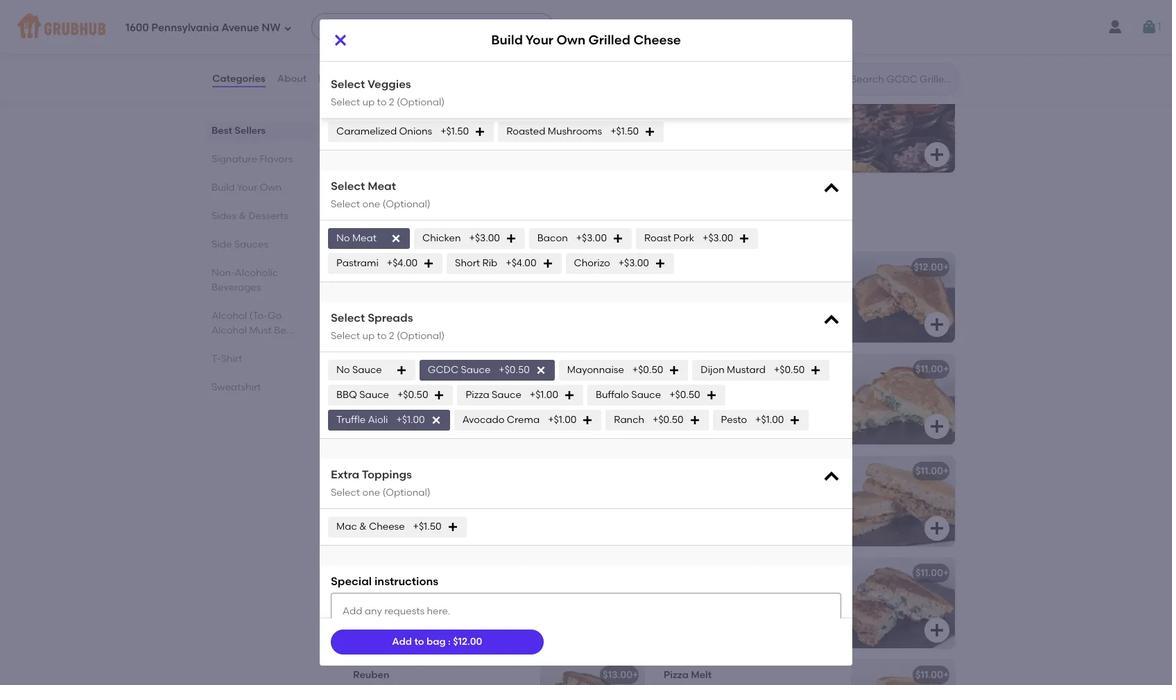 Task type: describe. For each thing, give the bounding box(es) containing it.
+$1.00 for aioli
[[396, 414, 425, 426]]

veggies up spinach
[[352, 76, 389, 88]]

$11.00 + for mozzarella cheese, roasted mushrooms, spinach, truffle herb aioli
[[916, 567, 949, 579]]

0 vertical spatial american
[[385, 261, 432, 273]]

extra toppings select one (optional)
[[331, 468, 430, 498]]

or
[[650, 224, 658, 234]]

pulled
[[353, 499, 382, 511]]

cheese, inside mozzarella cheese, spinach, basil, pesto
[[716, 383, 754, 395]]

t-
[[212, 353, 221, 365]]

chorizo inside pepper jack cheese, chorizo crumble, pico de gallo, avocado crema
[[766, 281, 802, 293]]

signature for signature flavors
[[212, 153, 257, 165]]

remoulade
[[696, 513, 750, 525]]

mozzarella,
[[353, 587, 405, 599]]

main navigation navigation
[[0, 0, 1172, 54]]

sweatshirt tab
[[212, 380, 309, 395]]

sellers for best sellers
[[235, 125, 266, 137]]

as
[[523, 224, 533, 234]]

bbq inside cheddar cheese, diced jalapeno, pulled pork, mac and chees, bbq sauce
[[489, 499, 509, 511]]

melt,
[[629, 224, 648, 234]]

1 horizontal spatial pesto
[[721, 414, 747, 426]]

cheddar for pork,
[[353, 485, 395, 497]]

(optional) inside select spreads select up to 2 (optional)
[[397, 330, 445, 342]]

caramelized onions
[[336, 126, 432, 138]]

chees,
[[454, 499, 486, 511]]

sellers for best sellers most ordered on grubhub
[[377, 47, 426, 64]]

melt
[[691, 669, 712, 681]]

mozzarella, feta cheese, spinach, tomato, diced red onion
[[353, 587, 513, 613]]

0 horizontal spatial chorizo
[[574, 257, 610, 269]]

+$1.50 for roasted mushrooms
[[610, 126, 639, 138]]

red
[[424, 601, 442, 613]]

mozzarella cheese, spinach, basil, pesto
[[664, 383, 824, 409]]

grubhub
[[421, 66, 463, 78]]

+$0.50 for mayonnaise
[[632, 364, 663, 376]]

aioli inside mozzarella cheese, roasted mushrooms, spinach, truffle herb aioli
[[664, 615, 684, 627]]

4 select from the top
[[331, 96, 360, 108]]

build your own
[[212, 182, 282, 193]]

jack inside cheddar and pepper jack cheese, cajun crunch (bell pepper, celery, onion) remoulade
[[766, 485, 789, 497]]

signature flavors
[[212, 153, 293, 165]]

onion),
[[489, 397, 522, 409]]

spinach, inside mozzarella cheese, roasted mushrooms, spinach, truffle herb aioli
[[723, 601, 764, 613]]

cheese, inside cheddar cheese, diced jalapeno, pulled pork, mac and chees, bbq sauce
[[398, 485, 436, 497]]

no for select meat
[[336, 232, 350, 244]]

feta
[[408, 587, 429, 599]]

veggies up best sellers most ordered on grubhub
[[368, 23, 411, 37]]

sauce inside "cheddar and blue cheese, buffalo crunch (diced carrot, celery, onion), ranch and hot sauce"
[[426, 411, 456, 423]]

truffle herb
[[664, 567, 720, 579]]

bbq sauce
[[336, 389, 389, 401]]

reuben image
[[540, 660, 644, 685]]

bacon inside american cheese, diced tomato, bacon
[[353, 295, 383, 307]]

(bell
[[732, 499, 752, 511]]

categories button
[[212, 54, 266, 104]]

+ for cheddar and blue cheese, buffalo crunch (diced carrot, celery, onion), ranch and hot sauce
[[632, 363, 638, 375]]

goddess
[[695, 363, 737, 375]]

+$4.00 for short rib
[[506, 257, 536, 269]]

build your own tab
[[212, 180, 309, 195]]

jalapeno,
[[468, 485, 516, 497]]

$11.00 + for cheddar and pepper jack cheese, cajun crunch (bell pepper, celery, onion) remoulade
[[916, 465, 949, 477]]

$13.00 +
[[603, 669, 638, 681]]

select inside "extra toppings select one (optional)"
[[331, 487, 360, 498]]

own inside build your own tab
[[260, 182, 282, 193]]

+$3.00 for roast pork
[[703, 232, 733, 244]]

mac inside cheddar cheese, diced jalapeno, pulled pork, mac and chees, bbq sauce
[[410, 499, 430, 511]]

1 select veggies select up to 2 (optional) from the top
[[331, 23, 445, 54]]

cheese, inside mozzarella, feta cheese, spinach, tomato, diced red onion
[[431, 587, 470, 599]]

no meat
[[336, 232, 377, 244]]

flavors for signature flavors
[[260, 153, 293, 165]]

$4.00
[[355, 144, 381, 156]]

pepper inside cheddar and pepper jack cheese, cajun crunch (bell pepper, celery, onion) remoulade
[[729, 485, 763, 497]]

truffle for truffle aioli
[[336, 414, 366, 426]]

crema inside pepper jack cheese, chorizo crumble, pico de gallo, avocado crema
[[664, 309, 697, 321]]

+ for mozzarella, feta cheese, spinach, tomato, diced red onion
[[632, 567, 638, 579]]

truffle aioli
[[336, 414, 388, 426]]

dijon mustard
[[701, 364, 766, 376]]

+$0.50 for ranch
[[653, 414, 684, 426]]

1 horizontal spatial your
[[526, 32, 553, 48]]

truffle herb image
[[851, 558, 955, 648]]

instructions
[[374, 575, 438, 588]]

$12.00 +
[[914, 261, 949, 273]]

pork
[[673, 232, 694, 244]]

diced for tomato,
[[442, 281, 470, 293]]

8 select from the top
[[331, 330, 360, 342]]

southwest
[[664, 261, 713, 273]]

signature for signature flavors gcdc's famous signature flavors: available as a grilled cheese, patty melt, or mac & cheese bowl.
[[342, 205, 413, 222]]

cajun
[[664, 499, 692, 511]]

on
[[407, 66, 419, 78]]

famous
[[376, 224, 408, 234]]

2 select veggies select up to 2 (optional) from the top
[[331, 78, 445, 108]]

celery, inside cheddar and pepper jack cheese, cajun crunch (bell pepper, celery, onion) remoulade
[[793, 499, 823, 511]]

buffalo blue image
[[540, 354, 644, 444]]

cheddar cheese, diced jalapeno, pulled pork, mac and chees, bbq sauce
[[353, 485, 516, 525]]

ordered
[[367, 66, 404, 78]]

pennsylvania
[[151, 21, 219, 34]]

+$0.50 for dijon mustard
[[774, 364, 805, 376]]

pepper inside pepper jack cheese, chorizo crumble, pico de gallo, avocado crema
[[664, 281, 698, 293]]

3 select from the top
[[331, 78, 365, 91]]

cheddar for crunch
[[353, 383, 395, 395]]

desserts
[[248, 210, 288, 222]]

1 select from the top
[[331, 23, 365, 37]]

diced for jalapeno,
[[438, 485, 466, 497]]

(diced
[[390, 397, 420, 409]]

roasted inside mozzarella cheese, roasted mushrooms, spinach, truffle herb aioli
[[757, 587, 796, 599]]

carrot,
[[423, 397, 454, 409]]

mozzarella for green
[[664, 383, 714, 395]]

herb inside mozzarella cheese, roasted mushrooms, spinach, truffle herb aioli
[[798, 601, 821, 613]]

one for toppings
[[362, 487, 380, 498]]

2 for sauce
[[389, 330, 394, 342]]

sweatshirt
[[212, 381, 261, 393]]

$11.00 for mozzarella cheese, roasted mushrooms, spinach, truffle herb aioli
[[916, 567, 943, 579]]

hot
[[407, 411, 424, 423]]

mustard
[[727, 364, 766, 376]]

bbq image
[[540, 456, 644, 546]]

gcdc sauce
[[428, 364, 491, 376]]

up for sauce
[[362, 330, 375, 342]]

bag
[[426, 636, 446, 648]]

sides & desserts
[[212, 210, 288, 222]]

add to bag : $12.00
[[392, 636, 482, 648]]

basil,
[[800, 383, 824, 395]]

cajun image
[[851, 456, 955, 546]]

2 vertical spatial mac
[[336, 521, 357, 533]]

+ for pepper jack cheese, chorizo crumble, pico de gallo, avocado crema
[[943, 261, 949, 273]]

add
[[392, 636, 412, 648]]

0 vertical spatial $12.00
[[914, 261, 943, 273]]

mushrooms,
[[664, 601, 721, 613]]

a
[[535, 224, 540, 234]]

& inside signature flavors gcdc's famous signature flavors: available as a grilled cheese, patty melt, or mac & cheese bowl.
[[680, 224, 686, 234]]

$11.00 for american cheese, diced tomato, bacon
[[605, 261, 632, 273]]

cheese inside signature flavors gcdc's famous signature flavors: available as a grilled cheese, patty melt, or mac & cheese bowl.
[[688, 224, 719, 234]]

pastrami
[[336, 257, 379, 269]]

0 horizontal spatial blue
[[389, 363, 410, 375]]

to right spinach
[[377, 96, 387, 108]]

pork,
[[384, 499, 407, 511]]

cheese, inside pepper jack cheese, chorizo crumble, pico de gallo, avocado crema
[[726, 281, 764, 293]]

0 horizontal spatial herb
[[696, 567, 720, 579]]

patty
[[605, 224, 627, 234]]

about
[[277, 73, 307, 85]]

jack inside pepper jack cheese, chorizo crumble, pico de gallo, avocado crema
[[700, 281, 723, 293]]

reviews button
[[318, 54, 358, 104]]

no sauce
[[336, 364, 382, 376]]

rib
[[482, 257, 497, 269]]

signature flavors tab
[[212, 152, 309, 166]]

+$4.00 for pastrami
[[387, 257, 418, 269]]

0 vertical spatial build
[[491, 32, 523, 48]]

avenue
[[221, 21, 259, 34]]

onion)
[[664, 513, 693, 525]]

signature flavors gcdc's famous signature flavors: available as a grilled cheese, patty melt, or mac & cheese bowl.
[[342, 205, 742, 234]]

sauce for pizza sauce
[[492, 389, 521, 401]]

roasted mushrooms
[[506, 126, 602, 138]]

buffalo for buffalo sauce
[[596, 389, 629, 401]]

and inside cheddar cheese, diced jalapeno, pulled pork, mac and chees, bbq sauce
[[433, 499, 451, 511]]

onion
[[445, 601, 473, 613]]

:
[[448, 636, 451, 648]]

t-shirt
[[212, 353, 242, 365]]

no for select veggies
[[336, 76, 350, 88]]

nw
[[262, 21, 281, 34]]

best sellers tab
[[212, 123, 309, 138]]

sauce for gcdc sauce
[[461, 364, 491, 376]]

spinach
[[336, 101, 375, 113]]

spreads
[[368, 312, 413, 325]]

+ for mozzarella cheese, roasted mushrooms, spinach, truffle herb aioli
[[943, 567, 949, 579]]

mayonnaise
[[567, 364, 624, 376]]

tomato, inside american cheese, diced tomato, bacon
[[472, 281, 510, 293]]

1 horizontal spatial own
[[556, 32, 585, 48]]

select spreads select up to 2 (optional)
[[331, 312, 445, 342]]

$11.00 + for american cheese, diced tomato, bacon
[[605, 261, 638, 273]]

+$1.00 for sauce
[[530, 389, 558, 401]]

to inside select spreads select up to 2 (optional)
[[377, 330, 387, 342]]

best sellers
[[212, 125, 266, 137]]

0 vertical spatial bacon
[[537, 232, 568, 244]]

cheese, inside signature flavors gcdc's famous signature flavors: available as a grilled cheese, patty melt, or mac & cheese bowl.
[[570, 224, 603, 234]]

1
[[1157, 21, 1161, 32]]

spinach, inside mozzarella cheese, spinach, basil, pesto
[[757, 383, 798, 395]]

shirt
[[221, 353, 242, 365]]

2 select from the top
[[331, 42, 360, 54]]

beverages
[[212, 282, 261, 293]]

short
[[455, 257, 480, 269]]

0 vertical spatial build your own grilled cheese
[[491, 32, 681, 48]]

buffalo inside "cheddar and blue cheese, buffalo crunch (diced carrot, celery, onion), ranch and hot sauce"
[[482, 383, 515, 395]]

cheddar for cajun
[[664, 485, 706, 497]]

crunch inside cheddar and pepper jack cheese, cajun crunch (bell pepper, celery, onion) remoulade
[[694, 499, 729, 511]]

meat for no
[[352, 232, 377, 244]]

american cheese, diced tomato, bacon
[[353, 281, 510, 307]]

de
[[732, 295, 745, 307]]

roast
[[644, 232, 671, 244]]

grilled inside signature flavors gcdc's famous signature flavors: available as a grilled cheese, patty melt, or mac & cheese bowl.
[[542, 224, 568, 234]]

southwest image
[[851, 252, 955, 342]]

$11.00 for mozzarella cheese, spinach, basil, pesto
[[916, 363, 943, 375]]

non-alcoholic beverages
[[212, 267, 278, 293]]

& for desserts
[[239, 210, 246, 222]]

$9.50
[[666, 144, 691, 156]]

cheese, inside "cheddar and blue cheese, buffalo crunch (diced carrot, celery, onion), ranch and hot sauce"
[[441, 383, 480, 395]]



Task type: locate. For each thing, give the bounding box(es) containing it.
american
[[385, 261, 432, 273], [353, 281, 399, 293]]

+$1.00 down mayonnaise
[[548, 414, 577, 426]]

+$0.50 up basil,
[[774, 364, 805, 376]]

0 horizontal spatial aioli
[[368, 414, 388, 426]]

cheese, inside mozzarella cheese, roasted mushrooms, spinach, truffle herb aioli
[[716, 587, 754, 599]]

celery, right pepper,
[[793, 499, 823, 511]]

spinach, right mushrooms,
[[723, 601, 764, 613]]

+$0.50 for bbq sauce
[[397, 389, 428, 401]]

+$3.00 up the rib
[[469, 232, 500, 244]]

diced up chees,
[[438, 485, 466, 497]]

+$4.00 right 'young'
[[387, 257, 418, 269]]

chorizo down patty
[[574, 257, 610, 269]]

crunch up truffle aioli
[[353, 397, 388, 409]]

1 vertical spatial meat
[[352, 232, 377, 244]]

up for veggies
[[362, 42, 375, 54]]

diced inside cheddar cheese, diced jalapeno, pulled pork, mac and chees, bbq sauce
[[438, 485, 466, 497]]

+$3.00
[[469, 232, 500, 244], [576, 232, 607, 244], [703, 232, 733, 244], [618, 257, 649, 269]]

and down (diced
[[386, 411, 404, 423]]

avocado down pizza sauce
[[462, 414, 504, 426]]

diced inside american cheese, diced tomato, bacon
[[442, 281, 470, 293]]

2 horizontal spatial build
[[666, 127, 690, 139]]

veggies right most
[[368, 78, 411, 91]]

1 vertical spatial jack
[[766, 485, 789, 497]]

+$3.00 down melt,
[[618, 257, 649, 269]]

(optional)
[[397, 42, 445, 54], [397, 96, 445, 108], [382, 198, 430, 210], [397, 330, 445, 342], [382, 487, 430, 498]]

1 vertical spatial build
[[666, 127, 690, 139]]

$11.00 for cheddar and blue cheese, buffalo crunch (diced carrot, celery, onion), ranch and hot sauce
[[605, 363, 632, 375]]

sauces
[[234, 239, 268, 250]]

1 horizontal spatial aioli
[[664, 615, 684, 627]]

0 vertical spatial up
[[362, 42, 375, 54]]

avocado
[[777, 295, 820, 307], [462, 414, 504, 426]]

2 down spreads
[[389, 330, 394, 342]]

0 vertical spatial pepper
[[664, 281, 698, 293]]

1 one from the top
[[362, 198, 380, 210]]

1 vertical spatial own
[[715, 127, 737, 139]]

cheese, inside american cheese, diced tomato, bacon
[[402, 281, 440, 293]]

available
[[484, 224, 521, 234]]

svg image
[[321, 21, 332, 33], [332, 32, 349, 49], [403, 77, 414, 88], [420, 102, 431, 113], [474, 127, 486, 138], [644, 127, 655, 138], [929, 147, 945, 163], [822, 179, 841, 199], [390, 233, 402, 244], [505, 233, 517, 244], [612, 233, 623, 244], [739, 233, 750, 244], [542, 258, 553, 269], [810, 365, 821, 376], [434, 390, 445, 401], [564, 390, 575, 401], [582, 415, 593, 426], [789, 415, 801, 426], [618, 418, 635, 435], [929, 418, 945, 435], [929, 622, 945, 639]]

avocado inside pepper jack cheese, chorizo crumble, pico de gallo, avocado crema
[[777, 295, 820, 307]]

1 vertical spatial celery,
[[793, 499, 823, 511]]

$11.00 for mozzarella, feta cheese, spinach, tomato, diced red onion
[[605, 567, 632, 579]]

gcdc
[[428, 364, 459, 376]]

to left bag
[[414, 636, 424, 648]]

best for best sellers
[[212, 125, 232, 137]]

+$0.50 up "soup"
[[383, 101, 414, 113]]

ranch down bbq sauce
[[353, 411, 383, 423]]

(optional) up on
[[397, 42, 445, 54]]

$13.00
[[603, 669, 632, 681]]

aioli down mushrooms,
[[664, 615, 684, 627]]

2 horizontal spatial your
[[692, 127, 713, 139]]

pizza down gcdc sauce
[[466, 389, 489, 401]]

2 horizontal spatial grilled
[[739, 127, 771, 139]]

+$1.50 for mac & cheese
[[413, 521, 441, 533]]

+$1.00 down (diced
[[396, 414, 425, 426]]

pesto down green
[[664, 397, 690, 409]]

sellers up on
[[377, 47, 426, 64]]

pepper up crumble,
[[664, 281, 698, 293]]

your inside tab
[[237, 182, 257, 193]]

up down spreads
[[362, 330, 375, 342]]

spinach, inside mozzarella, feta cheese, spinach, tomato, diced red onion
[[472, 587, 513, 599]]

1 horizontal spatial tomato,
[[472, 281, 510, 293]]

flavors
[[260, 153, 293, 165], [417, 205, 469, 222]]

pizza left melt
[[664, 669, 689, 681]]

0 horizontal spatial flavors
[[260, 153, 293, 165]]

ranch down buffalo sauce
[[614, 414, 644, 426]]

blue
[[389, 363, 410, 375], [419, 383, 439, 395]]

+ for american cheese, diced tomato, bacon
[[632, 261, 638, 273]]

one up gcdc's
[[362, 198, 380, 210]]

0 vertical spatial spinach,
[[757, 383, 798, 395]]

1 vertical spatial aioli
[[664, 615, 684, 627]]

pesto
[[664, 397, 690, 409], [721, 414, 747, 426]]

sellers
[[377, 47, 426, 64], [235, 125, 266, 137]]

diced down feta
[[394, 601, 422, 613]]

1 2 from the top
[[389, 42, 394, 54]]

mac inside signature flavors gcdc's famous signature flavors: available as a grilled cheese, patty melt, or mac & cheese bowl.
[[660, 224, 678, 234]]

buffalo up bbq sauce
[[353, 363, 387, 375]]

1 horizontal spatial best
[[342, 47, 374, 64]]

+$0.50 up the hot in the left of the page
[[397, 389, 428, 401]]

2 vertical spatial signature
[[410, 224, 449, 234]]

sauce for bbq sauce
[[359, 389, 389, 401]]

0 horizontal spatial crema
[[507, 414, 540, 426]]

cheddar inside cheddar and pepper jack cheese, cajun crunch (bell pepper, celery, onion) remoulade
[[664, 485, 706, 497]]

2 inside select spreads select up to 2 (optional)
[[389, 330, 394, 342]]

0 vertical spatial diced
[[442, 281, 470, 293]]

american down 'young'
[[353, 281, 399, 293]]

and left chees,
[[433, 499, 451, 511]]

+$3.00 left melt,
[[576, 232, 607, 244]]

1 vertical spatial best
[[212, 125, 232, 137]]

+$1.00 for crema
[[548, 414, 577, 426]]

mac & cheese
[[336, 521, 405, 533]]

select
[[331, 23, 365, 37], [331, 42, 360, 54], [331, 78, 365, 91], [331, 96, 360, 108], [331, 180, 365, 193], [331, 198, 360, 210], [331, 312, 365, 325], [331, 330, 360, 342], [331, 487, 360, 498]]

3 no from the top
[[336, 364, 350, 376]]

no up spinach
[[336, 76, 350, 88]]

flavors for signature flavors gcdc's famous signature flavors: available as a grilled cheese, patty melt, or mac & cheese bowl.
[[417, 205, 469, 222]]

crumble,
[[664, 295, 707, 307]]

celery, right carrot,
[[456, 397, 487, 409]]

(optional) up "onions"
[[397, 96, 445, 108]]

+$1.50 right mushrooms
[[610, 126, 639, 138]]

blue inside "cheddar and blue cheese, buffalo crunch (diced carrot, celery, onion), ranch and hot sauce"
[[419, 383, 439, 395]]

0 horizontal spatial pizza
[[466, 389, 489, 401]]

1 horizontal spatial roasted
[[757, 587, 796, 599]]

2 no from the top
[[336, 232, 350, 244]]

0 horizontal spatial pepper
[[664, 281, 698, 293]]

sellers inside tab
[[235, 125, 266, 137]]

cheddar inside "cheddar and blue cheese, buffalo crunch (diced carrot, celery, onion), ranch and hot sauce"
[[353, 383, 395, 395]]

bacon up spreads
[[353, 295, 383, 307]]

1 vertical spatial sellers
[[235, 125, 266, 137]]

1 horizontal spatial sellers
[[377, 47, 426, 64]]

no up pastrami
[[336, 232, 350, 244]]

mozzarella inside mozzarella cheese, spinach, basil, pesto
[[664, 383, 714, 395]]

no veggies
[[336, 76, 389, 88]]

& down 'pulled'
[[359, 521, 367, 533]]

select meat select one (optional)
[[331, 180, 430, 210]]

0 vertical spatial flavors
[[260, 153, 293, 165]]

1600
[[126, 21, 149, 34]]

blue up carrot,
[[419, 383, 439, 395]]

up
[[362, 42, 375, 54], [362, 96, 375, 108], [362, 330, 375, 342]]

dijon
[[701, 364, 725, 376]]

and inside cheddar and pepper jack cheese, cajun crunch (bell pepper, celery, onion) remoulade
[[708, 485, 727, 497]]

bacon right the as
[[537, 232, 568, 244]]

sellers inside best sellers most ordered on grubhub
[[377, 47, 426, 64]]

cheddar down the buffalo blue on the bottom
[[353, 383, 395, 395]]

young
[[353, 261, 383, 273]]

0 vertical spatial 2
[[389, 42, 394, 54]]

meat inside select meat select one (optional)
[[368, 180, 396, 193]]

& inside tab
[[239, 210, 246, 222]]

1 vertical spatial crema
[[507, 414, 540, 426]]

+$0.50 up pizza sauce
[[499, 364, 530, 376]]

+$3.00 for chicken
[[469, 232, 500, 244]]

0 horizontal spatial avocado
[[462, 414, 504, 426]]

& for cheese
[[359, 521, 367, 533]]

one inside select meat select one (optional)
[[362, 198, 380, 210]]

& right sides
[[239, 210, 246, 222]]

bbq down jalapeno,
[[489, 499, 509, 511]]

(optional) inside select meat select one (optional)
[[382, 198, 430, 210]]

svg image inside 1 button
[[1141, 19, 1157, 35]]

reuben
[[353, 669, 389, 681]]

aioli
[[368, 414, 388, 426], [664, 615, 684, 627]]

bbq
[[336, 389, 357, 401], [353, 465, 374, 477], [489, 499, 509, 511]]

cheese, inside cheddar and pepper jack cheese, cajun crunch (bell pepper, celery, onion) remoulade
[[791, 485, 830, 497]]

sauce for no sauce
[[352, 364, 382, 376]]

1 horizontal spatial crema
[[664, 309, 697, 321]]

2 horizontal spatial own
[[715, 127, 737, 139]]

+$1.50 right mac & cheese
[[413, 521, 441, 533]]

6 select from the top
[[331, 198, 360, 210]]

2 vertical spatial 2
[[389, 330, 394, 342]]

2 vertical spatial spinach,
[[723, 601, 764, 613]]

crema down onion), on the left
[[507, 414, 540, 426]]

1 no from the top
[[336, 76, 350, 88]]

1 vertical spatial mac
[[410, 499, 430, 511]]

0 vertical spatial your
[[526, 32, 553, 48]]

1 vertical spatial grilled
[[739, 127, 771, 139]]

flavors inside signature flavors gcdc's famous signature flavors: available as a grilled cheese, patty melt, or mac & cheese bowl.
[[417, 205, 469, 222]]

1 vertical spatial select veggies select up to 2 (optional)
[[331, 78, 445, 108]]

non-alcoholic beverages tab
[[212, 266, 309, 295]]

0 horizontal spatial your
[[237, 182, 257, 193]]

svg image inside main navigation navigation
[[321, 21, 332, 33]]

0 vertical spatial crema
[[664, 309, 697, 321]]

0 vertical spatial jack
[[700, 281, 723, 293]]

buffalo for buffalo blue
[[353, 363, 387, 375]]

meat down $4.00
[[368, 180, 396, 193]]

pizza melt image
[[851, 660, 955, 685]]

bbq up 'pulled'
[[353, 465, 374, 477]]

buffalo blue
[[353, 363, 410, 375]]

flavors up chicken
[[417, 205, 469, 222]]

herb
[[696, 567, 720, 579], [798, 601, 821, 613]]

+ for cheddar and pepper jack cheese, cajun crunch (bell pepper, celery, onion) remoulade
[[943, 465, 949, 477]]

2 vertical spatial bbq
[[489, 499, 509, 511]]

$12.00
[[914, 261, 943, 273], [453, 636, 482, 648]]

1600 pennsylvania avenue nw
[[126, 21, 281, 34]]

mozzarella cheese, roasted mushrooms, spinach, truffle herb aioli
[[664, 587, 821, 627]]

sellers up 'signature flavors'
[[235, 125, 266, 137]]

pizza for pizza melt
[[664, 669, 689, 681]]

blue up (diced
[[389, 363, 410, 375]]

1 vertical spatial your
[[692, 127, 713, 139]]

no for select spreads
[[336, 364, 350, 376]]

$11.00 + for mozzarella, feta cheese, spinach, tomato, diced red onion
[[605, 567, 638, 579]]

meat
[[368, 180, 396, 193], [352, 232, 377, 244]]

tomato soup cup $4.00
[[355, 127, 440, 156]]

Special instructions text field
[[331, 593, 841, 644]]

0 vertical spatial sellers
[[377, 47, 426, 64]]

0 vertical spatial pizza
[[466, 389, 489, 401]]

crunch inside "cheddar and blue cheese, buffalo crunch (diced carrot, celery, onion), ranch and hot sauce"
[[353, 397, 388, 409]]

0 vertical spatial herb
[[696, 567, 720, 579]]

your
[[526, 32, 553, 48], [692, 127, 713, 139], [237, 182, 257, 193]]

2 horizontal spatial truffle
[[766, 601, 795, 613]]

0 vertical spatial aioli
[[368, 414, 388, 426]]

2 up caramelized onions
[[389, 96, 394, 108]]

0 vertical spatial best
[[342, 47, 374, 64]]

2 2 from the top
[[389, 96, 394, 108]]

2 up from the top
[[362, 96, 375, 108]]

+$0.50 for gcdc sauce
[[499, 364, 530, 376]]

bbq down no sauce
[[336, 389, 357, 401]]

one for meat
[[362, 198, 380, 210]]

up inside select spreads select up to 2 (optional)
[[362, 330, 375, 342]]

(optional) inside "extra toppings select one (optional)"
[[382, 487, 430, 498]]

1 vertical spatial pizza
[[664, 669, 689, 681]]

side sauces
[[212, 239, 268, 250]]

+ for mozzarella cheese, spinach, basil, pesto
[[943, 363, 949, 375]]

1 horizontal spatial celery,
[[793, 499, 823, 511]]

one up 'pulled'
[[362, 487, 380, 498]]

2 horizontal spatial &
[[680, 224, 686, 234]]

alcoholic
[[235, 267, 278, 279]]

veggies
[[368, 23, 411, 37], [352, 76, 389, 88], [368, 78, 411, 91]]

extra
[[331, 468, 359, 481]]

+$1.00 down mozzarella cheese, spinach, basil, pesto
[[755, 414, 784, 426]]

cheddar up 'cajun'
[[664, 485, 706, 497]]

build inside build your own tab
[[212, 182, 235, 193]]

search icon image
[[829, 71, 845, 87]]

0 horizontal spatial celery,
[[456, 397, 487, 409]]

0 horizontal spatial build
[[212, 182, 235, 193]]

sauce for buffalo sauce
[[631, 389, 661, 401]]

meat for select
[[368, 180, 396, 193]]

celery, inside "cheddar and blue cheese, buffalo crunch (diced carrot, celery, onion), ranch and hot sauce"
[[456, 397, 487, 409]]

crema down crumble,
[[664, 309, 697, 321]]

0 vertical spatial avocado
[[777, 295, 820, 307]]

young american
[[353, 261, 432, 273]]

0 horizontal spatial mac
[[336, 521, 357, 533]]

best sellers most ordered on grubhub
[[342, 47, 463, 78]]

0 vertical spatial truffle
[[336, 414, 366, 426]]

1 horizontal spatial pizza
[[664, 669, 689, 681]]

to down spreads
[[377, 330, 387, 342]]

caramelized
[[336, 126, 397, 138]]

2 one from the top
[[362, 487, 380, 498]]

short rib
[[455, 257, 497, 269]]

0 horizontal spatial roasted
[[506, 126, 545, 138]]

mozzarella inside mozzarella cheese, roasted mushrooms, spinach, truffle herb aioli
[[664, 587, 714, 599]]

jack up pepper,
[[766, 485, 789, 497]]

pesto inside mozzarella cheese, spinach, basil, pesto
[[664, 397, 690, 409]]

&
[[239, 210, 246, 222], [680, 224, 686, 234], [359, 521, 367, 533]]

2 vertical spatial diced
[[394, 601, 422, 613]]

mediterranean image
[[540, 558, 644, 648]]

tomato, down mozzarella,
[[353, 601, 392, 613]]

signature left flavors:
[[410, 224, 449, 234]]

mozzarella for truffle
[[664, 587, 714, 599]]

$11.00
[[605, 261, 632, 273], [605, 363, 632, 375], [916, 363, 943, 375], [916, 465, 943, 477], [605, 567, 632, 579], [916, 567, 943, 579], [916, 669, 943, 681]]

1 vertical spatial chorizo
[[766, 281, 802, 293]]

1 horizontal spatial crunch
[[694, 499, 729, 511]]

best inside best sellers most ordered on grubhub
[[342, 47, 374, 64]]

1 vertical spatial $12.00
[[453, 636, 482, 648]]

truffle for truffle herb
[[664, 567, 694, 579]]

sauce inside cheddar cheese, diced jalapeno, pulled pork, mac and chees, bbq sauce
[[353, 513, 383, 525]]

+$3.00 for bacon
[[576, 232, 607, 244]]

and up (diced
[[398, 383, 416, 395]]

& right roast at top
[[680, 224, 686, 234]]

best inside tab
[[212, 125, 232, 137]]

1 mozzarella from the top
[[664, 383, 714, 395]]

0 vertical spatial bbq
[[336, 389, 357, 401]]

spinach,
[[757, 383, 798, 395], [472, 587, 513, 599], [723, 601, 764, 613]]

1 vertical spatial herb
[[798, 601, 821, 613]]

1 vertical spatial spinach,
[[472, 587, 513, 599]]

2 vertical spatial grilled
[[542, 224, 568, 234]]

american inside american cheese, diced tomato, bacon
[[353, 281, 399, 293]]

1 horizontal spatial mac
[[410, 499, 430, 511]]

t-shirt tab
[[212, 352, 309, 366]]

no
[[336, 76, 350, 88], [336, 232, 350, 244], [336, 364, 350, 376]]

0 vertical spatial meat
[[368, 180, 396, 193]]

up up most
[[362, 42, 375, 54]]

flavors inside signature flavors tab
[[260, 153, 293, 165]]

to up ordered
[[377, 42, 387, 54]]

chicken
[[422, 232, 461, 244]]

pepper jack cheese, chorizo crumble, pico de gallo, avocado crema
[[664, 281, 820, 321]]

1 up from the top
[[362, 42, 375, 54]]

7 select from the top
[[331, 312, 365, 325]]

special
[[331, 575, 372, 588]]

1 horizontal spatial ranch
[[614, 414, 644, 426]]

and
[[398, 383, 416, 395], [386, 411, 404, 423], [708, 485, 727, 497], [433, 499, 451, 511]]

aioli down bbq sauce
[[368, 414, 388, 426]]

crunch up remoulade
[[694, 499, 729, 511]]

bbq for bbq sauce
[[336, 389, 357, 401]]

pesto down mozzarella cheese, spinach, basil, pesto
[[721, 414, 747, 426]]

green goddess
[[664, 363, 737, 375]]

1 vertical spatial one
[[362, 487, 380, 498]]

0 horizontal spatial bacon
[[353, 295, 383, 307]]

1 vertical spatial 2
[[389, 96, 394, 108]]

0 horizontal spatial jack
[[700, 281, 723, 293]]

0 vertical spatial mac
[[660, 224, 678, 234]]

2 +$4.00 from the left
[[506, 257, 536, 269]]

chorizo up gallo,
[[766, 281, 802, 293]]

0 horizontal spatial truffle
[[336, 414, 366, 426]]

mac down 'pulled'
[[336, 521, 357, 533]]

cheddar inside cheddar cheese, diced jalapeno, pulled pork, mac and chees, bbq sauce
[[353, 485, 395, 497]]

best up most
[[342, 47, 374, 64]]

0 horizontal spatial sellers
[[235, 125, 266, 137]]

green
[[664, 363, 693, 375]]

1 horizontal spatial herb
[[798, 601, 821, 613]]

1 vertical spatial build your own grilled cheese
[[666, 127, 809, 139]]

$11.00 + for mozzarella cheese, spinach, basil, pesto
[[916, 363, 949, 375]]

2
[[389, 42, 394, 54], [389, 96, 394, 108], [389, 330, 394, 342]]

Search GCDC Grilled Cheese Bar search field
[[850, 73, 956, 86]]

2 vertical spatial build
[[212, 182, 235, 193]]

pizza sauce
[[466, 389, 521, 401]]

+$1.00 right onion), on the left
[[530, 389, 558, 401]]

meat up pastrami
[[352, 232, 377, 244]]

+$0.50 for spinach
[[383, 101, 414, 113]]

1 button
[[1141, 15, 1161, 40]]

cheese
[[633, 32, 681, 48], [773, 127, 809, 139], [688, 224, 719, 234], [369, 521, 405, 533]]

0 horizontal spatial crunch
[[353, 397, 388, 409]]

0 horizontal spatial tomato,
[[353, 601, 392, 613]]

to
[[377, 42, 387, 54], [377, 96, 387, 108], [377, 330, 387, 342], [414, 636, 424, 648]]

cheddar
[[353, 383, 395, 395], [353, 485, 395, 497], [664, 485, 706, 497]]

5 select from the top
[[331, 180, 365, 193]]

2 mozzarella from the top
[[664, 587, 714, 599]]

1 horizontal spatial grilled
[[589, 32, 630, 48]]

1 horizontal spatial buffalo
[[482, 383, 515, 395]]

1 horizontal spatial blue
[[419, 383, 439, 395]]

diced
[[442, 281, 470, 293], [438, 485, 466, 497], [394, 601, 422, 613]]

diced inside mozzarella, feta cheese, spinach, tomato, diced red onion
[[394, 601, 422, 613]]

crema
[[664, 309, 697, 321], [507, 414, 540, 426]]

jack up pico on the top of the page
[[700, 281, 723, 293]]

1 vertical spatial up
[[362, 96, 375, 108]]

1 vertical spatial blue
[[419, 383, 439, 395]]

spinach, up onion at the bottom of page
[[472, 587, 513, 599]]

+$1.50 for caramelized onions
[[441, 126, 469, 138]]

0 vertical spatial crunch
[[353, 397, 388, 409]]

+$0.50 down green
[[669, 389, 700, 401]]

2 for veggies
[[389, 42, 394, 54]]

mac right pork,
[[410, 499, 430, 511]]

mozzarella down green
[[664, 383, 714, 395]]

avocado right gallo,
[[777, 295, 820, 307]]

young american image
[[540, 252, 644, 342]]

mac right or
[[660, 224, 678, 234]]

tab
[[212, 309, 309, 338]]

3 2 from the top
[[389, 330, 394, 342]]

1 vertical spatial crunch
[[694, 499, 729, 511]]

$11.00 + for cheddar and blue cheese, buffalo crunch (diced carrot, celery, onion), ranch and hot sauce
[[605, 363, 638, 375]]

one inside "extra toppings select one (optional)"
[[362, 487, 380, 498]]

signature inside tab
[[212, 153, 257, 165]]

svg image
[[1141, 19, 1157, 35], [283, 24, 292, 32], [618, 147, 635, 163], [423, 258, 434, 269], [655, 258, 666, 269], [822, 311, 841, 330], [929, 316, 945, 333], [396, 365, 407, 376], [535, 365, 546, 376], [669, 365, 680, 376], [706, 390, 717, 401], [430, 415, 442, 426], [689, 415, 700, 426], [822, 468, 841, 487], [929, 520, 945, 537], [447, 522, 458, 533]]

buffalo down mayonnaise
[[596, 389, 629, 401]]

sides & desserts tab
[[212, 209, 309, 223]]

categories
[[212, 73, 265, 85]]

3 up from the top
[[362, 330, 375, 342]]

+$0.50 for buffalo sauce
[[669, 389, 700, 401]]

(optional) up famous
[[382, 198, 430, 210]]

own
[[556, 32, 585, 48], [715, 127, 737, 139], [260, 182, 282, 193]]

and up remoulade
[[708, 485, 727, 497]]

best up 'signature flavors'
[[212, 125, 232, 137]]

+$3.00 right pork at the top
[[703, 232, 733, 244]]

tomato, down the rib
[[472, 281, 510, 293]]

bbq for bbq
[[353, 465, 374, 477]]

pico
[[710, 295, 730, 307]]

special instructions
[[331, 575, 438, 588]]

bowl.
[[721, 224, 742, 234]]

build your own grilled cheese
[[491, 32, 681, 48], [666, 127, 809, 139]]

select veggies select up to 2 (optional)
[[331, 23, 445, 54], [331, 78, 445, 108]]

best for best sellers most ordered on grubhub
[[342, 47, 374, 64]]

2 vertical spatial own
[[260, 182, 282, 193]]

cheddar and pepper jack cheese, cajun crunch (bell pepper, celery, onion) remoulade
[[664, 485, 830, 525]]

0 horizontal spatial $12.00
[[453, 636, 482, 648]]

$11.00 for cheddar and pepper jack cheese, cajun crunch (bell pepper, celery, onion) remoulade
[[916, 465, 943, 477]]

mozzarella up mushrooms,
[[664, 587, 714, 599]]

9 select from the top
[[331, 487, 360, 498]]

2 horizontal spatial buffalo
[[596, 389, 629, 401]]

+$0.50 down buffalo sauce
[[653, 414, 684, 426]]

(optional) down spreads
[[397, 330, 445, 342]]

green goddess image
[[851, 354, 955, 444]]

signature down the best sellers
[[212, 153, 257, 165]]

truffle inside mozzarella cheese, roasted mushrooms, spinach, truffle herb aioli
[[766, 601, 795, 613]]

ranch inside "cheddar and blue cheese, buffalo crunch (diced carrot, celery, onion), ranch and hot sauce"
[[353, 411, 383, 423]]

tomato, inside mozzarella, feta cheese, spinach, tomato, diced red onion
[[353, 601, 392, 613]]

buffalo up onion), on the left
[[482, 383, 515, 395]]

1 +$4.00 from the left
[[387, 257, 418, 269]]

side sauces tab
[[212, 237, 309, 252]]

$9.50 +
[[666, 144, 697, 156]]

0 vertical spatial no
[[336, 76, 350, 88]]

pizza for pizza sauce
[[466, 389, 489, 401]]

toppings
[[362, 468, 412, 481]]

2 up ordered
[[389, 42, 394, 54]]

(optional) up pork,
[[382, 487, 430, 498]]

1 vertical spatial avocado
[[462, 414, 504, 426]]

2 vertical spatial up
[[362, 330, 375, 342]]

spinach, left basil,
[[757, 383, 798, 395]]

+$3.00 for chorizo
[[618, 257, 649, 269]]



Task type: vqa. For each thing, say whether or not it's contained in the screenshot.
order,
no



